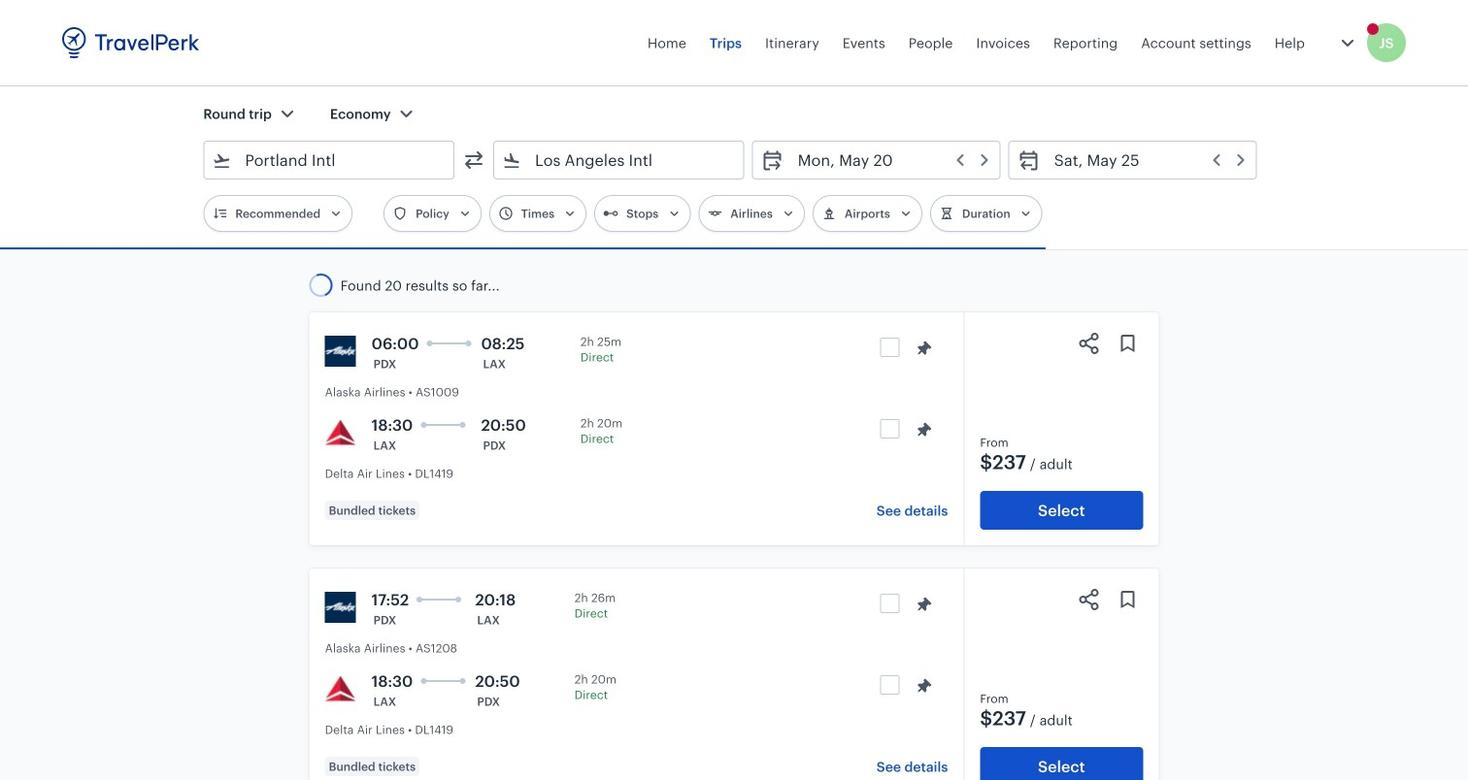 Task type: describe. For each thing, give the bounding box(es) containing it.
To search field
[[521, 145, 718, 176]]

alaska airlines image for delta air lines icon
[[325, 592, 356, 623]]

delta air lines image
[[325, 418, 356, 449]]

Return field
[[1041, 145, 1249, 176]]



Task type: locate. For each thing, give the bounding box(es) containing it.
From search field
[[231, 145, 428, 176]]

Depart field
[[784, 145, 992, 176]]

alaska airlines image up delta air lines icon
[[325, 592, 356, 623]]

delta air lines image
[[325, 674, 356, 705]]

1 alaska airlines image from the top
[[325, 336, 356, 367]]

alaska airlines image
[[325, 336, 356, 367], [325, 592, 356, 623]]

0 vertical spatial alaska airlines image
[[325, 336, 356, 367]]

1 vertical spatial alaska airlines image
[[325, 592, 356, 623]]

2 alaska airlines image from the top
[[325, 592, 356, 623]]

alaska airlines image up delta air lines image
[[325, 336, 356, 367]]

alaska airlines image for delta air lines image
[[325, 336, 356, 367]]



Task type: vqa. For each thing, say whether or not it's contained in the screenshot.
DEPART text field
no



